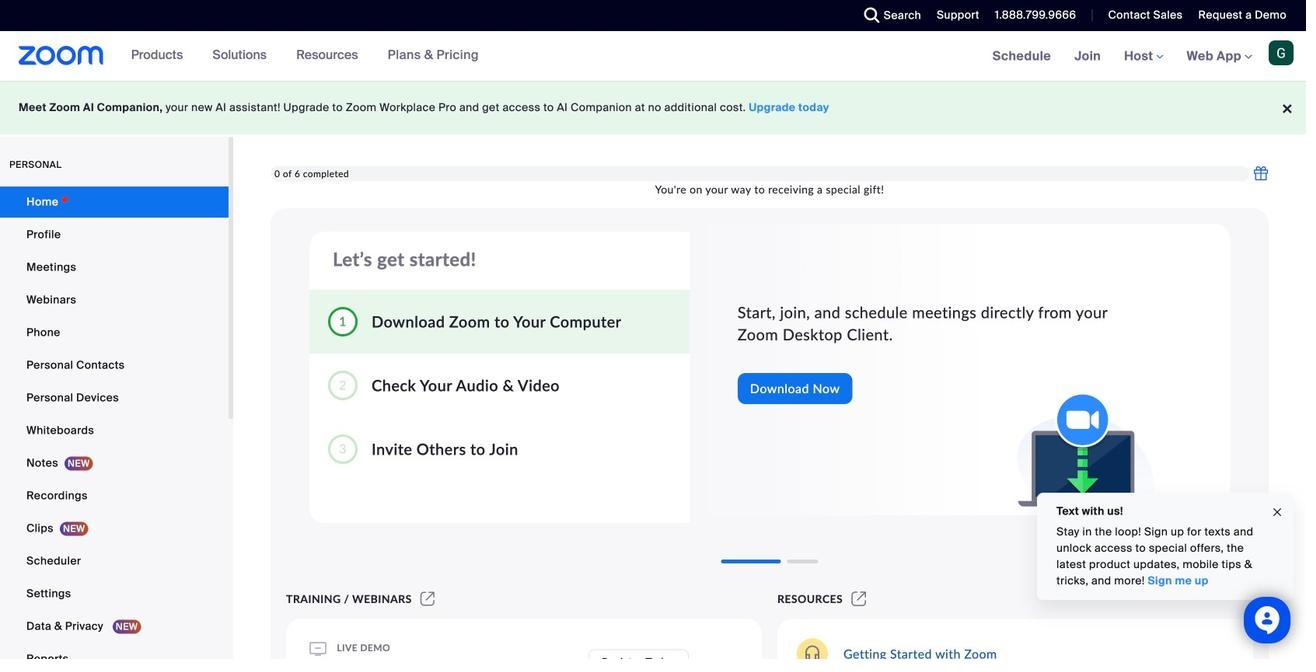 Task type: vqa. For each thing, say whether or not it's contained in the screenshot.
banner
yes



Task type: locate. For each thing, give the bounding box(es) containing it.
1 window new image from the left
[[418, 593, 437, 606]]

footer
[[0, 81, 1307, 135]]

profile picture image
[[1269, 40, 1294, 65]]

personal menu menu
[[0, 187, 229, 659]]

window new image
[[418, 593, 437, 606], [849, 593, 869, 606]]

banner
[[0, 31, 1307, 82]]

1 horizontal spatial window new image
[[849, 593, 869, 606]]

0 horizontal spatial window new image
[[418, 593, 437, 606]]



Task type: describe. For each thing, give the bounding box(es) containing it.
close image
[[1272, 504, 1284, 522]]

zoom logo image
[[19, 46, 104, 65]]

meetings navigation
[[981, 31, 1307, 82]]

2 window new image from the left
[[849, 593, 869, 606]]

product information navigation
[[119, 31, 491, 81]]



